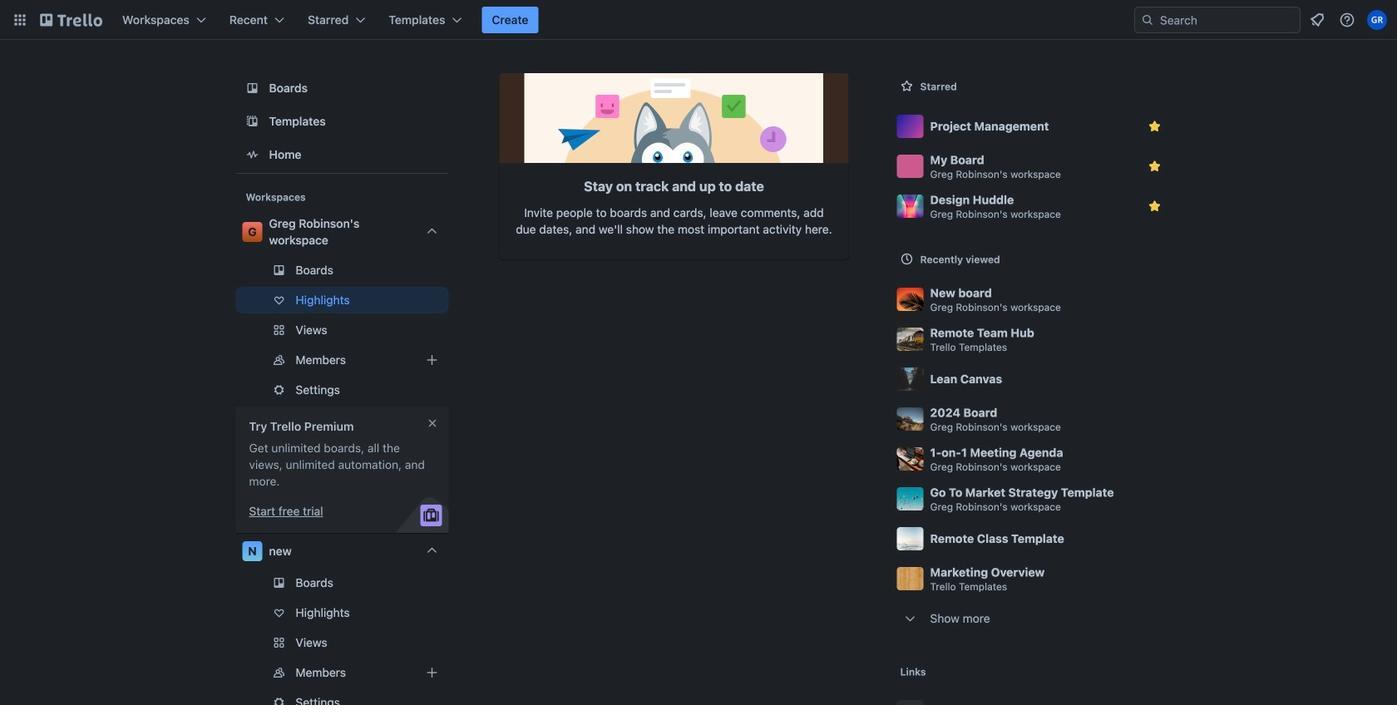 Task type: describe. For each thing, give the bounding box(es) containing it.
click to unstar my board. it will be removed from your starred list. image
[[1146, 158, 1163, 175]]

template board image
[[242, 111, 262, 131]]

1 add image from the top
[[422, 350, 442, 370]]

greg robinson (gregrobinson96) image
[[1367, 10, 1387, 30]]

primary element
[[0, 0, 1397, 40]]

Search field
[[1154, 8, 1300, 32]]

2 add image from the top
[[422, 663, 442, 683]]

click to unstar project management. it will be removed from your starred list. image
[[1146, 118, 1163, 135]]

open information menu image
[[1339, 12, 1355, 28]]



Task type: locate. For each thing, give the bounding box(es) containing it.
back to home image
[[40, 7, 102, 33]]

click to unstar design huddle . it will be removed from your starred list. image
[[1146, 198, 1163, 215]]

0 vertical spatial add image
[[422, 350, 442, 370]]

0 notifications image
[[1307, 10, 1327, 30]]

board image
[[242, 78, 262, 98]]

home image
[[242, 145, 262, 165]]

1 vertical spatial add image
[[422, 663, 442, 683]]

add image
[[422, 350, 442, 370], [422, 663, 442, 683]]

search image
[[1141, 13, 1154, 27]]



Task type: vqa. For each thing, say whether or not it's contained in the screenshot.
Back To Home Image at the left of page
yes



